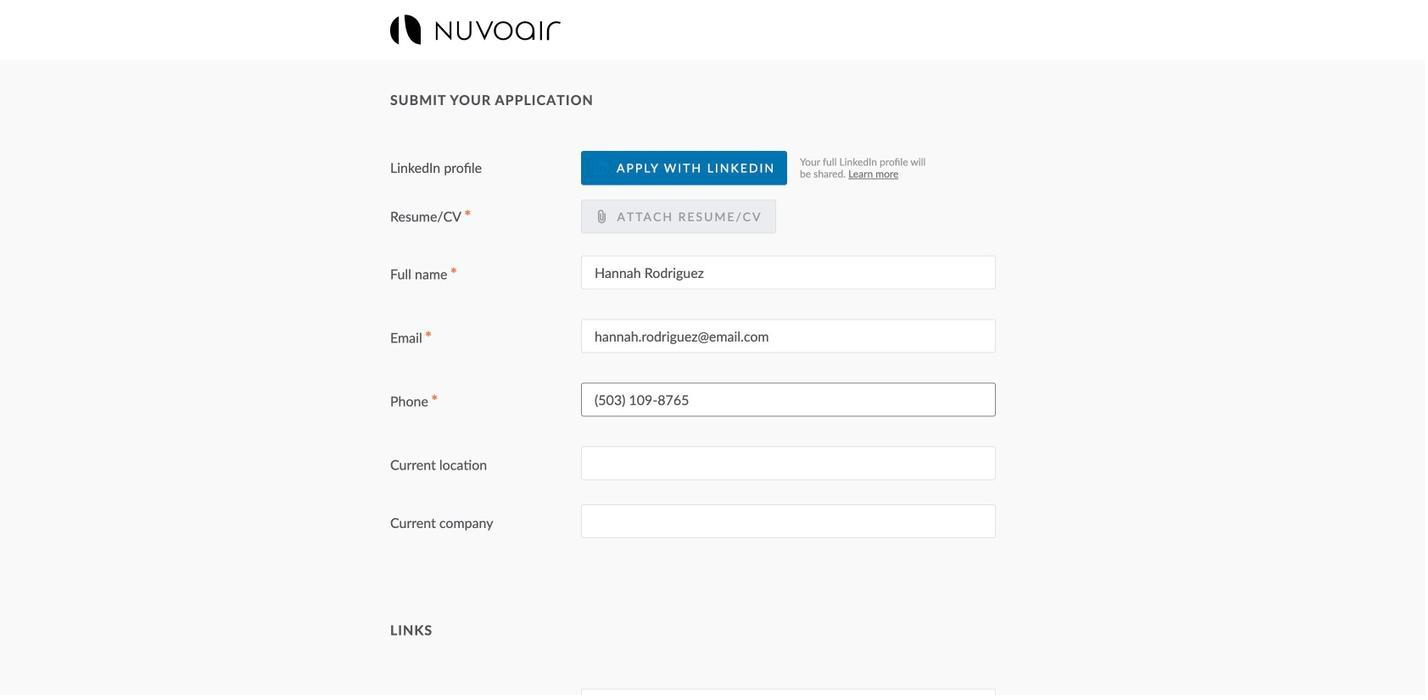 Task type: describe. For each thing, give the bounding box(es) containing it.
paperclip image
[[595, 210, 608, 224]]

nuvoair logo image
[[390, 15, 561, 45]]



Task type: locate. For each thing, give the bounding box(es) containing it.
None text field
[[581, 447, 996, 481], [581, 689, 996, 696], [581, 447, 996, 481], [581, 689, 996, 696]]

None text field
[[581, 256, 996, 290], [581, 383, 996, 417], [581, 505, 996, 539], [581, 256, 996, 290], [581, 383, 996, 417], [581, 505, 996, 539]]

None email field
[[581, 320, 996, 354]]



